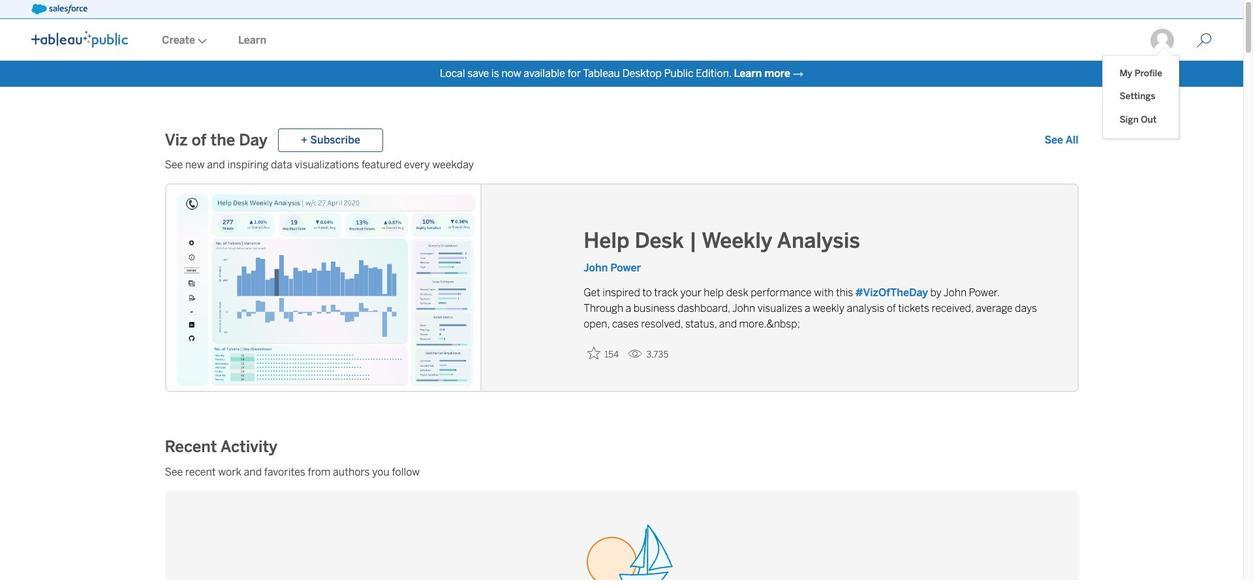 Task type: vqa. For each thing, say whether or not it's contained in the screenshot.
Logo
yes



Task type: describe. For each thing, give the bounding box(es) containing it.
go to search image
[[1181, 33, 1228, 48]]

viz of the day heading
[[165, 130, 268, 151]]

add favorite image
[[588, 346, 601, 359]]

see recent work and favorites from authors you follow element
[[165, 465, 1079, 480]]

list options menu
[[1103, 55, 1179, 138]]

Add Favorite button
[[584, 342, 623, 364]]

salesforce logo image
[[31, 4, 87, 14]]



Task type: locate. For each thing, give the bounding box(es) containing it.
jacobsimon21123 image
[[1150, 27, 1176, 54]]

dialog
[[1103, 47, 1179, 138]]

see all viz of the day element
[[1045, 133, 1079, 148]]

tableau public viz of the day image
[[166, 183, 482, 392]]

logo image
[[31, 31, 128, 48]]

recent activity heading
[[165, 436, 278, 457]]

see new and inspiring data visualizations featured every weekday element
[[165, 157, 1079, 173]]



